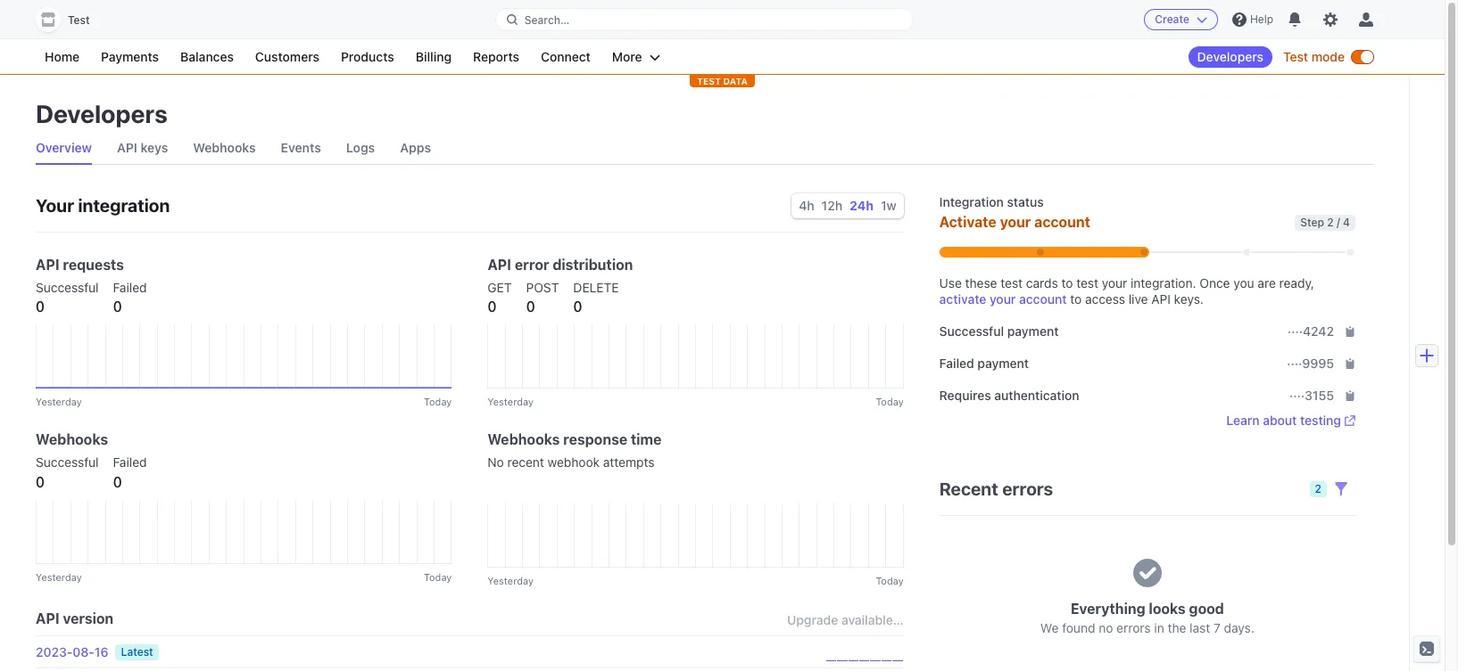 Task type: locate. For each thing, give the bounding box(es) containing it.
test inside button
[[68, 13, 90, 27]]

5 0 button from the left
[[573, 296, 582, 318]]

0 vertical spatial to
[[1061, 276, 1073, 291]]

developers inside developers "link"
[[1197, 49, 1264, 64]]

integration
[[939, 195, 1004, 210]]

successful
[[36, 280, 99, 295], [939, 324, 1004, 339], [36, 455, 99, 470]]

to right 'cards'
[[1061, 276, 1073, 291]]

4 0 button from the left
[[526, 296, 535, 318]]

last
[[1190, 621, 1210, 636]]

apps
[[400, 140, 431, 155]]

get 0
[[488, 280, 512, 315]]

ready,
[[1279, 276, 1314, 291]]

webhooks response time
[[488, 432, 662, 448]]

api for api requests
[[36, 257, 59, 273]]

create button
[[1144, 9, 1218, 30]]

api up get
[[488, 257, 511, 273]]

2 down testing
[[1315, 482, 1322, 496]]

we
[[1040, 621, 1059, 636]]

1 vertical spatial developers
[[36, 99, 168, 128]]

products link
[[332, 46, 403, 68]]

2
[[1327, 215, 1334, 229], [1315, 482, 1322, 496]]

····3155
[[1289, 388, 1334, 403]]

2 left the /
[[1327, 215, 1334, 229]]

0 for 0 button for delete 0
[[573, 299, 582, 315]]

0 vertical spatial test
[[68, 13, 90, 27]]

test up 'access'
[[1076, 276, 1098, 291]]

error
[[515, 257, 549, 273]]

test up activate your account link
[[1001, 276, 1023, 291]]

search…
[[524, 13, 570, 26]]

to left 'access'
[[1070, 292, 1082, 307]]

0 inside the delete 0
[[573, 299, 582, 315]]

1 horizontal spatial developers
[[1197, 49, 1264, 64]]

1 vertical spatial errors
[[1116, 621, 1151, 636]]

your down these
[[990, 292, 1016, 307]]

everything
[[1071, 601, 1145, 617]]

figure
[[36, 325, 452, 389], [36, 325, 452, 389]]

2 vertical spatial your
[[990, 292, 1016, 307]]

1 horizontal spatial errors
[[1116, 621, 1151, 636]]

requires
[[939, 388, 991, 403]]

tab list
[[36, 132, 1373, 165]]

1 vertical spatial your
[[1102, 276, 1127, 291]]

test up home
[[68, 13, 90, 27]]

1 failed 0 from the top
[[113, 280, 147, 315]]

recent
[[939, 479, 998, 500]]

payment
[[1007, 324, 1059, 339], [977, 356, 1029, 371]]

keys.
[[1174, 292, 1204, 307]]

0 horizontal spatial errors
[[1002, 479, 1053, 500]]

1 vertical spatial test
[[1283, 49, 1308, 64]]

status
[[1007, 195, 1044, 210]]

0 vertical spatial failed 0
[[113, 280, 147, 315]]

account down 'cards'
[[1019, 292, 1067, 307]]

2023-
[[36, 645, 73, 660]]

developers down help button
[[1197, 49, 1264, 64]]

today
[[424, 396, 452, 408], [876, 396, 904, 408], [424, 572, 452, 584], [876, 576, 904, 587]]

0 button down api requests
[[36, 296, 45, 318]]

0 horizontal spatial test
[[68, 13, 90, 27]]

1 horizontal spatial test
[[1283, 49, 1308, 64]]

api left requests
[[36, 257, 59, 273]]

0 button down requests
[[113, 296, 122, 318]]

upgrade
[[787, 613, 838, 628]]

testing
[[1300, 413, 1341, 428]]

activate your account link
[[939, 292, 1067, 307]]

1 vertical spatial 2
[[1315, 482, 1322, 496]]

0 button
[[36, 296, 45, 318], [113, 296, 122, 318], [488, 296, 497, 318], [526, 296, 535, 318], [573, 296, 582, 318]]

activate
[[939, 214, 996, 230]]

1 vertical spatial payment
[[977, 356, 1029, 371]]

0 button for get 0
[[488, 296, 497, 318]]

4h 12h 24h 1w
[[799, 198, 896, 213]]

0 button for successful 0
[[36, 296, 45, 318]]

4h
[[799, 198, 814, 213]]

1 vertical spatial failed
[[939, 356, 974, 371]]

1 horizontal spatial 2
[[1327, 215, 1334, 229]]

api up 2023-
[[36, 611, 59, 627]]

1 test from the left
[[1001, 276, 1023, 291]]

0 button for failed 0
[[113, 296, 122, 318]]

3 0 button from the left
[[488, 296, 497, 318]]

overview link
[[36, 132, 92, 164]]

test
[[68, 13, 90, 27], [1283, 49, 1308, 64]]

payment down successful payment
[[977, 356, 1029, 371]]

0 vertical spatial developers
[[1197, 49, 1264, 64]]

····9995
[[1287, 356, 1334, 371]]

0 button down delete
[[573, 296, 582, 318]]

post 0
[[526, 280, 559, 315]]

failed
[[113, 280, 147, 295], [939, 356, 974, 371], [113, 455, 147, 470]]

1 0 button from the left
[[36, 296, 45, 318]]

errors right recent
[[1002, 479, 1053, 500]]

api for api error distribution
[[488, 257, 511, 273]]

····4242 button
[[1288, 323, 1355, 341]]

0 button down post
[[526, 296, 535, 318]]

more button
[[603, 46, 669, 68]]

webhooks
[[193, 140, 256, 155], [36, 432, 108, 448], [488, 432, 560, 448]]

developers up overview
[[36, 99, 168, 128]]

0 button down get
[[488, 296, 497, 318]]

0 vertical spatial successful 0
[[36, 280, 99, 315]]

test
[[1001, 276, 1023, 291], [1076, 276, 1098, 291]]

2 0 button from the left
[[113, 296, 122, 318]]

2023-08-16
[[36, 645, 108, 660]]

yesterday
[[36, 396, 82, 408], [488, 396, 534, 408], [36, 572, 82, 584], [488, 576, 534, 587]]

0 inside post 0
[[526, 299, 535, 315]]

days.
[[1224, 621, 1254, 636]]

/
[[1337, 215, 1340, 229]]

delete
[[573, 280, 619, 295]]

0 vertical spatial payment
[[1007, 324, 1059, 339]]

2 failed 0 from the top
[[113, 455, 147, 491]]

0 inside get 0
[[488, 299, 497, 315]]

your up 'access'
[[1102, 276, 1127, 291]]

0 vertical spatial 2
[[1327, 215, 1334, 229]]

account down status
[[1034, 214, 1090, 230]]

1 vertical spatial successful 0
[[36, 455, 99, 491]]

api down integration.
[[1151, 292, 1171, 307]]

1 successful 0 from the top
[[36, 280, 99, 315]]

0 vertical spatial errors
[[1002, 479, 1053, 500]]

api left keys
[[117, 140, 137, 155]]

api inside use these test cards to test your integration. once you are ready, activate your account to access live api keys.
[[1151, 292, 1171, 307]]

no
[[488, 455, 504, 470]]

developers
[[1197, 49, 1264, 64], [36, 99, 168, 128]]

activate your account
[[939, 214, 1090, 230]]

requires authentication
[[939, 388, 1079, 403]]

yesterday for webhooks response time
[[488, 576, 534, 587]]

distribution
[[553, 257, 633, 273]]

1 vertical spatial account
[[1019, 292, 1067, 307]]

0 horizontal spatial test
[[1001, 276, 1023, 291]]

get
[[488, 280, 512, 295]]

the
[[1168, 621, 1186, 636]]

payments link
[[92, 46, 168, 68]]

integration status
[[939, 195, 1044, 210]]

billing link
[[407, 46, 460, 68]]

create
[[1155, 12, 1189, 26]]

once
[[1200, 276, 1230, 291]]

Search… text field
[[496, 8, 913, 31]]

events link
[[281, 132, 321, 164]]

24h button
[[850, 198, 874, 213]]

1w
[[881, 198, 896, 213]]

billing
[[416, 49, 452, 64]]

payments
[[101, 49, 159, 64]]

2 successful 0 from the top
[[36, 455, 99, 491]]

test left mode at the top
[[1283, 49, 1308, 64]]

1 horizontal spatial test
[[1076, 276, 1098, 291]]

post
[[526, 280, 559, 295]]

test data
[[697, 76, 748, 87]]

no
[[1099, 621, 1113, 636]]

yesterday for webhooks
[[36, 572, 82, 584]]

errors
[[1002, 479, 1053, 500], [1116, 621, 1151, 636]]

connect
[[541, 49, 591, 64]]

0 button for delete 0
[[573, 296, 582, 318]]

your down status
[[1000, 214, 1031, 230]]

webhooks link
[[193, 132, 256, 164]]

payment down activate your account link
[[1007, 324, 1059, 339]]

errors left in
[[1116, 621, 1151, 636]]

available…
[[841, 613, 904, 628]]

1 vertical spatial failed 0
[[113, 455, 147, 491]]

your
[[1000, 214, 1031, 230], [1102, 276, 1127, 291], [990, 292, 1016, 307]]



Task type: describe. For each thing, give the bounding box(es) containing it.
1 vertical spatial successful
[[939, 324, 1004, 339]]

everything looks good we found no errors in the last 7 days.
[[1040, 601, 1254, 636]]

are
[[1258, 276, 1276, 291]]

help button
[[1225, 5, 1280, 34]]

events
[[281, 140, 321, 155]]

0 horizontal spatial developers
[[36, 99, 168, 128]]

step
[[1300, 215, 1324, 229]]

webhook
[[547, 455, 600, 470]]

test for test
[[68, 13, 90, 27]]

api error distribution
[[488, 257, 633, 273]]

balances link
[[171, 46, 243, 68]]

2 test from the left
[[1076, 276, 1098, 291]]

time
[[631, 432, 662, 448]]

0 horizontal spatial webhooks
[[36, 432, 108, 448]]

tab list containing overview
[[36, 132, 1373, 165]]

2 horizontal spatial webhooks
[[488, 432, 560, 448]]

api keys link
[[117, 132, 168, 164]]

16
[[94, 645, 108, 660]]

errors inside everything looks good we found no errors in the last 7 days.
[[1116, 621, 1151, 636]]

2 vertical spatial successful
[[36, 455, 99, 470]]

test mode
[[1283, 49, 1345, 64]]

about
[[1263, 413, 1297, 428]]

authentication
[[994, 388, 1079, 403]]

4h button
[[799, 198, 814, 213]]

customers link
[[246, 46, 328, 68]]

balances
[[180, 49, 234, 64]]

cards
[[1026, 276, 1058, 291]]

learn about testing link
[[1226, 412, 1355, 430]]

home
[[45, 49, 79, 64]]

0 for 0 button associated with post 0
[[526, 299, 535, 315]]

your integration
[[36, 195, 170, 216]]

account inside use these test cards to test your integration. once you are ready, activate your account to access live api keys.
[[1019, 292, 1067, 307]]

latest
[[121, 646, 153, 659]]

upgrade available…
[[787, 613, 904, 628]]

24h
[[850, 198, 874, 213]]

····4242
[[1288, 324, 1334, 339]]

today for error
[[876, 396, 904, 408]]

attempts
[[603, 455, 654, 470]]

today for requests
[[424, 396, 452, 408]]

12h button
[[822, 198, 842, 213]]

test button
[[36, 7, 108, 32]]

requests
[[63, 257, 124, 273]]

0 for 0 button for failed 0
[[113, 299, 122, 315]]

looks
[[1149, 601, 1186, 617]]

you
[[1233, 276, 1254, 291]]

upgrade available… button
[[787, 612, 904, 630]]

help
[[1250, 12, 1273, 26]]

0 for get 0's 0 button
[[488, 299, 497, 315]]

0 vertical spatial failed
[[113, 280, 147, 295]]

delete 0
[[573, 280, 619, 315]]

reports link
[[464, 46, 528, 68]]

0 vertical spatial your
[[1000, 214, 1031, 230]]

yesterday for api error distribution
[[488, 396, 534, 408]]

api for api keys
[[117, 140, 137, 155]]

customers
[[255, 49, 319, 64]]

version
[[63, 611, 114, 627]]

api version
[[36, 611, 114, 627]]

test for test mode
[[1283, 49, 1308, 64]]

0 for successful 0's 0 button
[[36, 299, 45, 315]]

0 vertical spatial successful
[[36, 280, 99, 295]]

learn about testing
[[1226, 413, 1341, 428]]

2023-08-16 link
[[36, 644, 108, 662]]

logs
[[346, 140, 375, 155]]

2 vertical spatial failed
[[113, 455, 147, 470]]

Search… search field
[[496, 8, 913, 31]]

api for api version
[[36, 611, 59, 627]]

access
[[1085, 292, 1125, 307]]

failed payment
[[939, 356, 1029, 371]]

recent
[[507, 455, 544, 470]]

mode
[[1311, 49, 1345, 64]]

today for response
[[876, 576, 904, 587]]

in
[[1154, 621, 1164, 636]]

learn
[[1226, 413, 1260, 428]]

yesterday for api requests
[[36, 396, 82, 408]]

products
[[341, 49, 394, 64]]

1 vertical spatial to
[[1070, 292, 1082, 307]]

api requests
[[36, 257, 124, 273]]

developers link
[[1188, 46, 1272, 68]]

api keys
[[117, 140, 168, 155]]

use these test cards to test your integration. once you are ready, activate your account to access live api keys.
[[939, 276, 1314, 307]]

your
[[36, 195, 74, 216]]

····3155 button
[[1289, 387, 1355, 405]]

keys
[[141, 140, 168, 155]]

logs link
[[346, 132, 375, 164]]

0 button for post 0
[[526, 296, 535, 318]]

1w button
[[881, 198, 896, 213]]

0 vertical spatial account
[[1034, 214, 1090, 230]]

payment for successful payment
[[1007, 324, 1059, 339]]

home link
[[36, 46, 88, 68]]

use
[[939, 276, 962, 291]]

12h
[[822, 198, 842, 213]]

0 horizontal spatial 2
[[1315, 482, 1322, 496]]

these
[[965, 276, 997, 291]]

····9995 button
[[1287, 355, 1355, 373]]

payment for failed payment
[[977, 356, 1029, 371]]

apps link
[[400, 132, 431, 164]]

live
[[1129, 292, 1148, 307]]

integration.
[[1131, 276, 1196, 291]]

1 horizontal spatial webhooks
[[193, 140, 256, 155]]

step 2 / 4
[[1300, 215, 1350, 229]]

overview
[[36, 140, 92, 155]]



Task type: vqa. For each thing, say whether or not it's contained in the screenshot.
"New Business" 'button' at the left of the page
no



